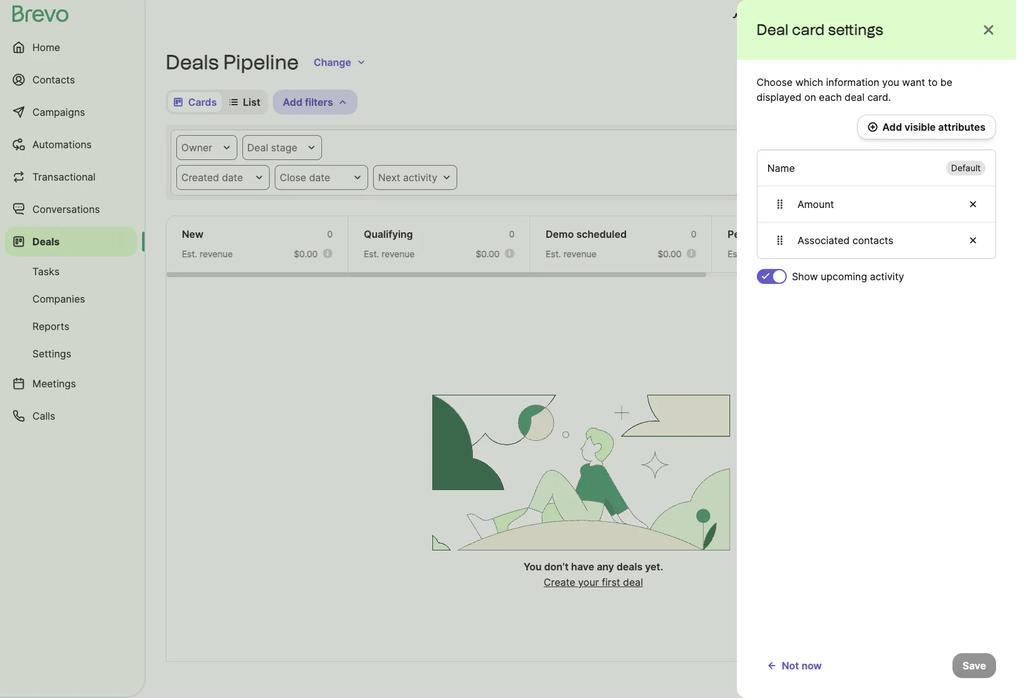 Task type: describe. For each thing, give the bounding box(es) containing it.
card for deal card
[[848, 96, 870, 108]]

est. for pending commitment
[[728, 249, 743, 259]]

amount
[[798, 198, 834, 211]]

est. revenue for pending commitment
[[728, 249, 779, 259]]

automations
[[32, 138, 92, 151]]

deal inside you don't have any deals yet. create your first deal
[[623, 577, 643, 589]]

$0.00 for demo scheduled
[[658, 249, 682, 259]]

name
[[768, 162, 796, 175]]

demo
[[546, 228, 574, 241]]

plan
[[801, 11, 822, 24]]

revenue for demo scheduled
[[564, 249, 597, 259]]

choose which information you want to be displayed on each deal card.
[[757, 76, 953, 103]]

add filters
[[283, 96, 333, 108]]

cards
[[188, 96, 217, 108]]

conversations link
[[5, 194, 137, 224]]

qualifying
[[364, 228, 413, 241]]

change
[[314, 56, 351, 69]]

in negotiation
[[910, 228, 976, 241]]

have
[[571, 561, 595, 573]]

transactional
[[32, 171, 96, 183]]

deals inside button
[[880, 56, 906, 69]]

deals for deals pipeline
[[166, 50, 219, 74]]

meetings
[[32, 378, 76, 390]]

created
[[181, 171, 219, 184]]

cards button
[[168, 92, 222, 112]]

attributes
[[939, 121, 986, 133]]

conversations
[[32, 203, 100, 216]]

demo scheduled
[[546, 228, 627, 241]]

you
[[524, 561, 542, 573]]

create your first deal link
[[544, 577, 643, 589]]

deal stage
[[247, 141, 297, 154]]

sort
[[762, 96, 783, 108]]

displayed
[[757, 91, 802, 103]]

in
[[910, 228, 919, 241]]

list button
[[224, 92, 266, 112]]

new company button
[[897, 5, 997, 30]]

transactional link
[[5, 162, 137, 192]]

amount button
[[758, 186, 996, 223]]

campaigns link
[[5, 97, 137, 127]]

deal inside create deal button
[[966, 56, 987, 69]]

tasks
[[32, 266, 60, 278]]

companies
[[32, 293, 85, 305]]

which
[[796, 76, 824, 89]]

$0.00 for pending commitment
[[840, 249, 864, 259]]

revenue for pending commitment
[[746, 249, 779, 259]]

companies link
[[5, 287, 137, 312]]

close date
[[280, 171, 330, 184]]

add visible attributes
[[883, 121, 986, 133]]

add for add filters
[[283, 96, 303, 108]]

usage and plan button
[[723, 5, 832, 30]]

date for close date
[[309, 171, 330, 184]]

upcoming
[[821, 271, 867, 283]]

activity inside popup button
[[403, 171, 438, 184]]

deal for deal stage
[[247, 141, 268, 154]]

tasks link
[[5, 259, 137, 284]]

0 for qualifying
[[509, 229, 515, 239]]

choose
[[757, 76, 793, 89]]

owner button
[[176, 135, 237, 160]]

on
[[805, 91, 817, 103]]

associated contacts button
[[758, 223, 996, 259]]

each
[[820, 91, 843, 103]]

settings
[[829, 21, 884, 39]]

import deals
[[845, 56, 906, 69]]

pending commitment
[[728, 228, 831, 241]]

information
[[827, 76, 880, 89]]

visible
[[905, 121, 936, 133]]

default
[[951, 163, 981, 173]]

est. revenue for demo scheduled
[[546, 249, 597, 259]]

your
[[578, 577, 599, 589]]

next
[[378, 171, 401, 184]]

deal inside choose which information you want to be displayed on each deal card.
[[845, 91, 865, 103]]

date for created date
[[222, 171, 243, 184]]

list
[[243, 96, 261, 108]]

calls link
[[5, 401, 137, 431]]

show upcoming activity
[[792, 271, 905, 283]]

negotiation
[[921, 228, 976, 241]]

deals pipeline
[[166, 50, 299, 74]]

5 revenue from the left
[[928, 249, 961, 259]]

deal card settings dialog
[[737, 0, 1017, 699]]

0 for new
[[327, 229, 333, 239]]

revenue for new
[[200, 249, 233, 259]]

usage and plan
[[748, 11, 822, 24]]

new for new
[[182, 228, 204, 241]]

$0.00 for new
[[294, 249, 318, 259]]

5 est. from the left
[[910, 249, 925, 259]]

not
[[782, 660, 799, 673]]

deals for deals
[[32, 236, 60, 248]]

next activity
[[378, 171, 438, 184]]

contacts
[[853, 234, 894, 247]]

reports
[[32, 320, 69, 333]]

none checkbox inside deal card settings dialog
[[757, 269, 787, 284]]

5 est. revenue from the left
[[910, 249, 961, 259]]

create deal
[[931, 56, 987, 69]]

to
[[929, 76, 938, 89]]

next activity button
[[373, 165, 458, 190]]

card.
[[868, 91, 892, 103]]

est. for qualifying
[[364, 249, 379, 259]]

activity inside deal card settings dialog
[[870, 271, 905, 283]]

don't
[[544, 561, 569, 573]]

settings link
[[5, 342, 137, 367]]

est. for new
[[182, 249, 197, 259]]

stage
[[271, 141, 297, 154]]

deal card button
[[798, 90, 879, 115]]



Task type: locate. For each thing, give the bounding box(es) containing it.
None checkbox
[[757, 269, 787, 284]]

want
[[903, 76, 926, 89]]

deal for deal card
[[824, 96, 846, 108]]

est. revenue for qualifying
[[364, 249, 415, 259]]

create down don't on the right bottom
[[544, 577, 576, 589]]

meetings link
[[5, 369, 137, 399]]

1 vertical spatial deal
[[845, 91, 865, 103]]

1 vertical spatial deals
[[32, 236, 60, 248]]

0 vertical spatial card
[[793, 21, 825, 39]]

new down created
[[182, 228, 204, 241]]

scheduled
[[577, 228, 627, 241]]

0 horizontal spatial date
[[222, 171, 243, 184]]

1 0 from the left
[[327, 229, 333, 239]]

0 down close date popup button
[[327, 229, 333, 239]]

deals up cards button
[[166, 50, 219, 74]]

deal card
[[824, 96, 870, 108]]

0 left "pending"
[[691, 229, 697, 239]]

0 vertical spatial activity
[[403, 171, 438, 184]]

2 date from the left
[[309, 171, 330, 184]]

campaigns
[[32, 106, 85, 118]]

1 revenue from the left
[[200, 249, 233, 259]]

activity
[[403, 171, 438, 184], [870, 271, 905, 283]]

deal for deal card settings
[[757, 21, 789, 39]]

pipeline
[[223, 50, 299, 74]]

deal inside dialog
[[757, 21, 789, 39]]

card inside deal card button
[[848, 96, 870, 108]]

3 est. revenue from the left
[[546, 249, 597, 259]]

create inside you don't have any deals yet. create your first deal
[[544, 577, 576, 589]]

2 est. from the left
[[364, 249, 379, 259]]

new for new company
[[922, 11, 943, 24]]

settings
[[32, 348, 71, 360]]

usage
[[748, 11, 778, 24]]

not now button
[[757, 654, 832, 679]]

home link
[[5, 32, 137, 62]]

0 for pending commitment
[[873, 229, 879, 239]]

1 horizontal spatial date
[[309, 171, 330, 184]]

created date button
[[176, 165, 270, 190]]

est. revenue for new
[[182, 249, 233, 259]]

new inside button
[[922, 11, 943, 24]]

est. revenue
[[182, 249, 233, 259], [364, 249, 415, 259], [546, 249, 597, 259], [728, 249, 779, 259], [910, 249, 961, 259]]

filters
[[305, 96, 333, 108], [923, 141, 951, 154]]

deal inside button
[[824, 96, 846, 108]]

filters down change
[[305, 96, 333, 108]]

0 for demo scheduled
[[691, 229, 697, 239]]

2 vertical spatial deal
[[623, 577, 643, 589]]

and
[[781, 11, 799, 24]]

import deals button
[[835, 50, 916, 75]]

date right created
[[222, 171, 243, 184]]

1 horizontal spatial activity
[[870, 271, 905, 283]]

2 revenue from the left
[[382, 249, 415, 259]]

1 horizontal spatial deals
[[880, 56, 906, 69]]

not now
[[782, 660, 822, 673]]

1 horizontal spatial new
[[922, 11, 943, 24]]

contacts
[[32, 74, 75, 86]]

deals link
[[5, 227, 137, 257]]

$0.00 for qualifying
[[476, 249, 500, 259]]

0 left demo
[[509, 229, 515, 239]]

0 vertical spatial deal
[[966, 56, 987, 69]]

4 0 from the left
[[873, 229, 879, 239]]

deals
[[880, 56, 906, 69], [617, 561, 643, 573]]

create up be
[[931, 56, 964, 69]]

create deal button
[[921, 50, 997, 75]]

0 horizontal spatial deals
[[617, 561, 643, 573]]

reports link
[[5, 314, 137, 339]]

1 $0.00 from the left
[[294, 249, 318, 259]]

deal card settings
[[757, 21, 884, 39]]

create inside button
[[931, 56, 964, 69]]

filters for clear filters
[[923, 141, 951, 154]]

home
[[32, 41, 60, 54]]

you don't have any deals yet. create your first deal
[[524, 561, 664, 589]]

1 est. from the left
[[182, 249, 197, 259]]

1 est. revenue from the left
[[182, 249, 233, 259]]

new company
[[922, 11, 992, 24]]

calls
[[32, 410, 55, 423]]

add up "clear"
[[883, 121, 903, 133]]

automations link
[[5, 130, 137, 160]]

revenue for qualifying
[[382, 249, 415, 259]]

card inside deal card settings dialog
[[793, 21, 825, 39]]

save button
[[953, 654, 997, 679]]

0 vertical spatial filters
[[305, 96, 333, 108]]

3 0 from the left
[[691, 229, 697, 239]]

yet.
[[645, 561, 664, 573]]

revenue
[[200, 249, 233, 259], [382, 249, 415, 259], [564, 249, 597, 259], [746, 249, 779, 259], [928, 249, 961, 259]]

any
[[597, 561, 614, 573]]

0 horizontal spatial new
[[182, 228, 204, 241]]

associated contacts
[[798, 234, 894, 247]]

contacts link
[[5, 65, 137, 95]]

2 0 from the left
[[509, 229, 515, 239]]

filters down add visible attributes
[[923, 141, 951, 154]]

deal right first
[[623, 577, 643, 589]]

0 vertical spatial new
[[922, 11, 943, 24]]

1 horizontal spatial deal
[[757, 21, 789, 39]]

4 revenue from the left
[[746, 249, 779, 259]]

1 vertical spatial create
[[544, 577, 576, 589]]

new left company
[[922, 11, 943, 24]]

add for add visible attributes
[[883, 121, 903, 133]]

4 est. from the left
[[728, 249, 743, 259]]

deals right any
[[617, 561, 643, 573]]

Name search field
[[884, 90, 997, 115]]

1 vertical spatial deal
[[824, 96, 846, 108]]

3 revenue from the left
[[564, 249, 597, 259]]

add filters button
[[273, 90, 358, 115]]

1 vertical spatial deals
[[617, 561, 643, 573]]

company
[[946, 11, 992, 24]]

1 horizontal spatial deals
[[166, 50, 219, 74]]

0 down amount button on the top right
[[873, 229, 879, 239]]

0 horizontal spatial filters
[[305, 96, 333, 108]]

commitment
[[770, 228, 831, 241]]

2 $0.00 from the left
[[476, 249, 500, 259]]

2 horizontal spatial deal
[[966, 56, 987, 69]]

1 horizontal spatial add
[[883, 121, 903, 133]]

sort button
[[737, 90, 793, 115]]

0 vertical spatial deal
[[757, 21, 789, 39]]

1 vertical spatial filters
[[923, 141, 951, 154]]

card for deal card settings
[[793, 21, 825, 39]]

now
[[802, 660, 822, 673]]

1 horizontal spatial filters
[[923, 141, 951, 154]]

1 horizontal spatial deal
[[845, 91, 865, 103]]

0 horizontal spatial add
[[283, 96, 303, 108]]

owner
[[181, 141, 212, 154]]

filters for add filters
[[305, 96, 333, 108]]

add visible attributes button
[[857, 115, 997, 140]]

deal left plan
[[757, 21, 789, 39]]

deal stage button
[[242, 135, 322, 160]]

2 vertical spatial deal
[[247, 141, 268, 154]]

deal down information
[[845, 91, 865, 103]]

0 vertical spatial deals
[[880, 56, 906, 69]]

you
[[883, 76, 900, 89]]

close
[[280, 171, 306, 184]]

est.
[[182, 249, 197, 259], [364, 249, 379, 259], [546, 249, 561, 259], [728, 249, 743, 259], [910, 249, 925, 259]]

clear
[[895, 141, 921, 154]]

0 horizontal spatial activity
[[403, 171, 438, 184]]

0 vertical spatial create
[[931, 56, 964, 69]]

0 horizontal spatial deal
[[247, 141, 268, 154]]

1 vertical spatial new
[[182, 228, 204, 241]]

clear filters button
[[885, 135, 961, 160]]

0 horizontal spatial card
[[793, 21, 825, 39]]

0 vertical spatial deals
[[166, 50, 219, 74]]

created date
[[181, 171, 243, 184]]

est. for demo scheduled
[[546, 249, 561, 259]]

date right "close"
[[309, 171, 330, 184]]

2 horizontal spatial deal
[[824, 96, 846, 108]]

activity right next
[[403, 171, 438, 184]]

0 horizontal spatial deal
[[623, 577, 643, 589]]

0 horizontal spatial deals
[[32, 236, 60, 248]]

1 vertical spatial activity
[[870, 271, 905, 283]]

1 vertical spatial card
[[848, 96, 870, 108]]

1 date from the left
[[222, 171, 243, 184]]

deal left the stage
[[247, 141, 268, 154]]

3 est. from the left
[[546, 249, 561, 259]]

clear filters
[[895, 141, 951, 154]]

pending
[[728, 228, 768, 241]]

deal
[[966, 56, 987, 69], [845, 91, 865, 103], [623, 577, 643, 589]]

close date button
[[275, 165, 368, 190]]

1 horizontal spatial card
[[848, 96, 870, 108]]

1 horizontal spatial create
[[931, 56, 964, 69]]

add right list
[[283, 96, 303, 108]]

deal right on
[[824, 96, 846, 108]]

deals
[[166, 50, 219, 74], [32, 236, 60, 248]]

0 vertical spatial add
[[283, 96, 303, 108]]

add inside deal card settings dialog
[[883, 121, 903, 133]]

deals up you
[[880, 56, 906, 69]]

new
[[922, 11, 943, 24], [182, 228, 204, 241]]

3 $0.00 from the left
[[658, 249, 682, 259]]

deals inside you don't have any deals yet. create your first deal
[[617, 561, 643, 573]]

$0.00
[[294, 249, 318, 259], [476, 249, 500, 259], [658, 249, 682, 259], [840, 249, 864, 259]]

deals up tasks
[[32, 236, 60, 248]]

activity down associated contacts button
[[870, 271, 905, 283]]

deal inside "popup button"
[[247, 141, 268, 154]]

4 $0.00 from the left
[[840, 249, 864, 259]]

create
[[931, 56, 964, 69], [544, 577, 576, 589]]

2 est. revenue from the left
[[364, 249, 415, 259]]

0 horizontal spatial create
[[544, 577, 576, 589]]

1 vertical spatial add
[[883, 121, 903, 133]]

4 est. revenue from the left
[[728, 249, 779, 259]]

deal down company
[[966, 56, 987, 69]]



Task type: vqa. For each thing, say whether or not it's contained in the screenshot.
Apple BUTTON
no



